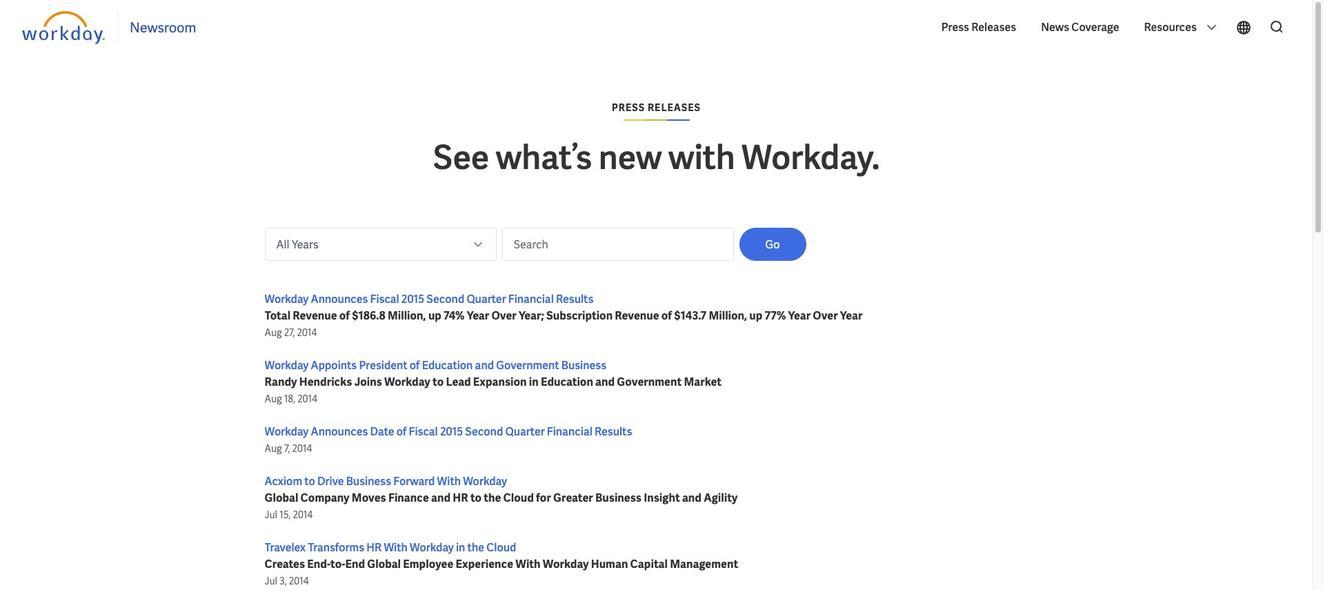 Task type: describe. For each thing, give the bounding box(es) containing it.
3 year from the left
[[840, 309, 863, 323]]

74%
[[444, 309, 465, 323]]

date
[[370, 424, 394, 439]]

2014 inside workday announces date of fiscal 2015 second quarter financial results aug 7, 2014
[[292, 442, 312, 455]]

subscription
[[547, 309, 613, 323]]

greater
[[554, 491, 593, 505]]

2014 inside workday appoints president of education and government business randy hendricks joins workday to lead expansion in education and government market aug 18, 2014
[[298, 393, 317, 405]]

agility
[[704, 491, 738, 505]]

quarter inside 'workday announces fiscal 2015 second quarter financial results total revenue of $186.8 million, up 74% year over year; subscription revenue of $143.7 million, up 77% year over year aug 27, 2014'
[[467, 292, 506, 306]]

press releases link
[[935, 10, 1024, 46]]

15,
[[280, 509, 291, 521]]

resources link
[[1138, 10, 1225, 46]]

workday inside workday announces date of fiscal 2015 second quarter financial results aug 7, 2014
[[265, 424, 309, 439]]

total
[[265, 309, 291, 323]]

newsroom
[[130, 19, 196, 37]]

workday announces date of fiscal 2015 second quarter financial results link
[[265, 424, 632, 439]]

lead
[[446, 375, 471, 389]]

quarter inside workday announces date of fiscal 2015 second quarter financial results aug 7, 2014
[[505, 424, 545, 439]]

acxiom
[[265, 474, 302, 489]]

1 vertical spatial with
[[384, 540, 408, 555]]

cloud inside travelex transforms hr with workday in the cloud creates end-to-end global employee experience with workday human capital management jul 3, 2014
[[487, 540, 516, 555]]

workday announces fiscal 2015 second quarter financial results total revenue of $186.8 million, up 74% year over year; subscription revenue of $143.7 million, up 77% year over year aug 27, 2014
[[265, 292, 863, 339]]

workday.
[[742, 136, 880, 179]]

1 million, from the left
[[388, 309, 426, 323]]

workday down the president
[[384, 375, 431, 389]]

joins
[[355, 375, 382, 389]]

2 year from the left
[[789, 309, 811, 323]]

0 horizontal spatial education
[[422, 358, 473, 373]]

fiscal inside workday announces date of fiscal 2015 second quarter financial results aug 7, 2014
[[409, 424, 438, 439]]

hr inside acxiom to drive business forward with workday global company moves finance and hr to the cloud for greater business insight and agility jul 15, 2014
[[453, 491, 468, 505]]

global inside acxiom to drive business forward with workday global company moves finance and hr to the cloud for greater business insight and agility jul 15, 2014
[[265, 491, 298, 505]]

expansion
[[473, 375, 527, 389]]

business inside workday appoints president of education and government business randy hendricks joins workday to lead expansion in education and government market aug 18, 2014
[[562, 358, 607, 373]]

workday appoints president of education and government business randy hendricks joins workday to lead expansion in education and government market aug 18, 2014
[[265, 358, 722, 405]]

1 year from the left
[[467, 309, 490, 323]]

$186.8
[[352, 309, 386, 323]]

releases
[[972, 20, 1017, 35]]

forward
[[394, 474, 435, 489]]

7,
[[284, 442, 290, 455]]

drive
[[317, 474, 344, 489]]

the inside travelex transforms hr with workday in the cloud creates end-to-end global employee experience with workday human capital management jul 3, 2014
[[468, 540, 485, 555]]

results inside 'workday announces fiscal 2015 second quarter financial results total revenue of $186.8 million, up 74% year over year; subscription revenue of $143.7 million, up 77% year over year aug 27, 2014'
[[556, 292, 594, 306]]

of inside workday announces date of fiscal 2015 second quarter financial results aug 7, 2014
[[397, 424, 407, 439]]

aug inside workday announces date of fiscal 2015 second quarter financial results aug 7, 2014
[[265, 442, 282, 455]]

news coverage link
[[1035, 10, 1127, 46]]

aug inside workday appoints president of education and government business randy hendricks joins workday to lead expansion in education and government market aug 18, 2014
[[265, 393, 282, 405]]

press
[[942, 20, 970, 35]]

capital
[[631, 557, 668, 571]]

workday inside 'workday announces fiscal 2015 second quarter financial results total revenue of $186.8 million, up 74% year over year; subscription revenue of $143.7 million, up 77% year over year aug 27, 2014'
[[265, 292, 309, 306]]

market
[[684, 375, 722, 389]]

year;
[[519, 309, 544, 323]]

27,
[[284, 326, 295, 339]]

creates
[[265, 557, 305, 571]]

to-
[[331, 557, 345, 571]]

announces for date
[[311, 424, 368, 439]]

2014 inside 'workday announces fiscal 2015 second quarter financial results total revenue of $186.8 million, up 74% year over year; subscription revenue of $143.7 million, up 77% year over year aug 27, 2014'
[[297, 326, 317, 339]]

2 revenue from the left
[[615, 309, 660, 323]]

with
[[669, 136, 735, 179]]

coverage
[[1072, 20, 1120, 35]]

in inside workday appoints president of education and government business randy hendricks joins workday to lead expansion in education and government market aug 18, 2014
[[529, 375, 539, 389]]

travelex transforms hr with workday in the cloud creates end-to-end global employee experience with workday human capital management jul 3, 2014
[[265, 540, 739, 587]]

press releases
[[612, 101, 701, 114]]

see
[[433, 136, 489, 179]]

president
[[359, 358, 408, 373]]

management
[[670, 557, 739, 571]]

what's
[[496, 136, 592, 179]]

workday appoints president of education and government business link
[[265, 358, 607, 373]]

globe icon image
[[1236, 19, 1253, 36]]

travelex transforms hr with workday in the cloud link
[[265, 540, 516, 555]]

2015 inside 'workday announces fiscal 2015 second quarter financial results total revenue of $186.8 million, up 74% year over year; subscription revenue of $143.7 million, up 77% year over year aug 27, 2014'
[[402, 292, 425, 306]]

company
[[301, 491, 350, 505]]

3,
[[280, 575, 287, 587]]

Search text field
[[502, 228, 734, 261]]

see what's new with workday.
[[433, 136, 880, 179]]

workday up randy
[[265, 358, 309, 373]]

jul inside travelex transforms hr with workday in the cloud creates end-to-end global employee experience with workday human capital management jul 3, 2014
[[265, 575, 278, 587]]

2 vertical spatial business
[[596, 491, 642, 505]]

$143.7
[[675, 309, 707, 323]]



Task type: locate. For each thing, give the bounding box(es) containing it.
1 vertical spatial aug
[[265, 393, 282, 405]]

the
[[484, 491, 501, 505], [468, 540, 485, 555]]

cloud
[[504, 491, 534, 505], [487, 540, 516, 555]]

hr right transforms
[[367, 540, 382, 555]]

aug inside 'workday announces fiscal 2015 second quarter financial results total revenue of $186.8 million, up 74% year over year; subscription revenue of $143.7 million, up 77% year over year aug 27, 2014'
[[265, 326, 282, 339]]

0 horizontal spatial in
[[456, 540, 465, 555]]

financial up greater
[[547, 424, 593, 439]]

0 horizontal spatial year
[[467, 309, 490, 323]]

million, right "$143.7"
[[709, 309, 748, 323]]

2 jul from the top
[[265, 575, 278, 587]]

1 vertical spatial education
[[541, 375, 593, 389]]

second down workday appoints president of education and government business randy hendricks joins workday to lead expansion in education and government market aug 18, 2014
[[465, 424, 503, 439]]

0 horizontal spatial to
[[305, 474, 315, 489]]

1 horizontal spatial with
[[437, 474, 461, 489]]

1 vertical spatial announces
[[311, 424, 368, 439]]

hr
[[453, 491, 468, 505], [367, 540, 382, 555]]

0 vertical spatial financial
[[509, 292, 554, 306]]

1 horizontal spatial fiscal
[[409, 424, 438, 439]]

hr right the finance
[[453, 491, 468, 505]]

of
[[339, 309, 350, 323], [662, 309, 672, 323], [410, 358, 420, 373], [397, 424, 407, 439]]

second
[[427, 292, 465, 306], [465, 424, 503, 439]]

2 aug from the top
[[265, 393, 282, 405]]

0 vertical spatial business
[[562, 358, 607, 373]]

workday up 7,
[[265, 424, 309, 439]]

announces inside workday announces date of fiscal 2015 second quarter financial results aug 7, 2014
[[311, 424, 368, 439]]

2014 right 27,
[[297, 326, 317, 339]]

up down "workday announces fiscal 2015 second quarter financial results" link
[[429, 309, 442, 323]]

news coverage
[[1042, 20, 1120, 35]]

1 horizontal spatial in
[[529, 375, 539, 389]]

quarter
[[467, 292, 506, 306], [505, 424, 545, 439]]

with
[[437, 474, 461, 489], [384, 540, 408, 555], [516, 557, 541, 571]]

in up 'experience'
[[456, 540, 465, 555]]

business down subscription at left bottom
[[562, 358, 607, 373]]

over right 77% at the right bottom of page
[[813, 309, 838, 323]]

up
[[429, 309, 442, 323], [750, 309, 763, 323]]

cloud inside acxiom to drive business forward with workday global company moves finance and hr to the cloud for greater business insight and agility jul 15, 2014
[[504, 491, 534, 505]]

financial up year;
[[509, 292, 554, 306]]

acxiom to drive business forward with workday link
[[265, 474, 507, 489]]

business up moves
[[346, 474, 391, 489]]

1 horizontal spatial global
[[367, 557, 401, 571]]

human
[[591, 557, 628, 571]]

0 vertical spatial aug
[[265, 326, 282, 339]]

0 horizontal spatial results
[[556, 292, 594, 306]]

appoints
[[311, 358, 357, 373]]

workday left human
[[543, 557, 589, 571]]

2014 inside acxiom to drive business forward with workday global company moves finance and hr to the cloud for greater business insight and agility jul 15, 2014
[[293, 509, 313, 521]]

1 horizontal spatial education
[[541, 375, 593, 389]]

0 vertical spatial announces
[[311, 292, 368, 306]]

workday
[[265, 292, 309, 306], [265, 358, 309, 373], [384, 375, 431, 389], [265, 424, 309, 439], [463, 474, 507, 489], [410, 540, 454, 555], [543, 557, 589, 571]]

aug left 18, on the left
[[265, 393, 282, 405]]

acxiom to drive business forward with workday global company moves finance and hr to the cloud for greater business insight and agility jul 15, 2014
[[265, 474, 738, 521]]

with right 'experience'
[[516, 557, 541, 571]]

million,
[[388, 309, 426, 323], [709, 309, 748, 323]]

revenue left "$143.7"
[[615, 309, 660, 323]]

up left 77% at the right bottom of page
[[750, 309, 763, 323]]

government left 'market'
[[617, 375, 682, 389]]

0 horizontal spatial fiscal
[[370, 292, 399, 306]]

go button
[[740, 228, 806, 261]]

press
[[612, 101, 645, 114]]

second inside 'workday announces fiscal 2015 second quarter financial results total revenue of $186.8 million, up 74% year over year; subscription revenue of $143.7 million, up 77% year over year aug 27, 2014'
[[427, 292, 465, 306]]

1 vertical spatial fiscal
[[409, 424, 438, 439]]

1 horizontal spatial government
[[617, 375, 682, 389]]

to down workday appoints president of education and government business link
[[433, 375, 444, 389]]

press releases
[[942, 20, 1017, 35]]

1 horizontal spatial results
[[595, 424, 632, 439]]

financial
[[509, 292, 554, 306], [547, 424, 593, 439]]

3 aug from the top
[[265, 442, 282, 455]]

1 vertical spatial global
[[367, 557, 401, 571]]

workday inside acxiom to drive business forward with workday global company moves finance and hr to the cloud for greater business insight and agility jul 15, 2014
[[463, 474, 507, 489]]

0 vertical spatial cloud
[[504, 491, 534, 505]]

for
[[536, 491, 551, 505]]

0 vertical spatial to
[[433, 375, 444, 389]]

aug left 7,
[[265, 442, 282, 455]]

employee
[[403, 557, 454, 571]]

0 horizontal spatial hr
[[367, 540, 382, 555]]

0 vertical spatial quarter
[[467, 292, 506, 306]]

to
[[433, 375, 444, 389], [305, 474, 315, 489], [471, 491, 482, 505]]

newsroom link
[[130, 19, 196, 37]]

cloud left for
[[504, 491, 534, 505]]

of left "$143.7"
[[662, 309, 672, 323]]

1 vertical spatial hr
[[367, 540, 382, 555]]

jul
[[265, 509, 278, 521], [265, 575, 278, 587]]

financial inside 'workday announces fiscal 2015 second quarter financial results total revenue of $186.8 million, up 74% year over year; subscription revenue of $143.7 million, up 77% year over year aug 27, 2014'
[[509, 292, 554, 306]]

cloud up 'experience'
[[487, 540, 516, 555]]

and
[[475, 358, 494, 373], [596, 375, 615, 389], [431, 491, 451, 505], [682, 491, 702, 505]]

0 vertical spatial with
[[437, 474, 461, 489]]

fiscal up $186.8
[[370, 292, 399, 306]]

workday announces date of fiscal 2015 second quarter financial results aug 7, 2014
[[265, 424, 632, 455]]

hendricks
[[299, 375, 352, 389]]

1 vertical spatial results
[[595, 424, 632, 439]]

None search field
[[1261, 13, 1291, 42]]

education
[[422, 358, 473, 373], [541, 375, 593, 389]]

0 vertical spatial 2015
[[402, 292, 425, 306]]

fiscal right date
[[409, 424, 438, 439]]

0 horizontal spatial 2015
[[402, 292, 425, 306]]

1 horizontal spatial over
[[813, 309, 838, 323]]

0 vertical spatial hr
[[453, 491, 468, 505]]

1 horizontal spatial to
[[433, 375, 444, 389]]

government up expansion
[[496, 358, 559, 373]]

workday up total
[[265, 292, 309, 306]]

of right date
[[397, 424, 407, 439]]

the up 'experience'
[[468, 540, 485, 555]]

1 jul from the top
[[265, 509, 278, 521]]

end-
[[307, 557, 331, 571]]

2 vertical spatial aug
[[265, 442, 282, 455]]

0 vertical spatial the
[[484, 491, 501, 505]]

0 vertical spatial global
[[265, 491, 298, 505]]

second inside workday announces date of fiscal 2015 second quarter financial results aug 7, 2014
[[465, 424, 503, 439]]

hr inside travelex transforms hr with workday in the cloud creates end-to-end global employee experience with workday human capital management jul 3, 2014
[[367, 540, 382, 555]]

in
[[529, 375, 539, 389], [456, 540, 465, 555]]

1 vertical spatial in
[[456, 540, 465, 555]]

2014
[[297, 326, 317, 339], [298, 393, 317, 405], [292, 442, 312, 455], [293, 509, 313, 521], [289, 575, 309, 587]]

global inside travelex transforms hr with workday in the cloud creates end-to-end global employee experience with workday human capital management jul 3, 2014
[[367, 557, 401, 571]]

1 vertical spatial quarter
[[505, 424, 545, 439]]

1 horizontal spatial second
[[465, 424, 503, 439]]

announces for fiscal
[[311, 292, 368, 306]]

global down travelex transforms hr with workday in the cloud link
[[367, 557, 401, 571]]

insight
[[644, 491, 680, 505]]

the left for
[[484, 491, 501, 505]]

18,
[[284, 393, 296, 405]]

education down 'workday announces fiscal 2015 second quarter financial results total revenue of $186.8 million, up 74% year over year; subscription revenue of $143.7 million, up 77% year over year aug 27, 2014'
[[541, 375, 593, 389]]

1 horizontal spatial revenue
[[615, 309, 660, 323]]

announces up $186.8
[[311, 292, 368, 306]]

2 up from the left
[[750, 309, 763, 323]]

1 vertical spatial the
[[468, 540, 485, 555]]

with up employee
[[384, 540, 408, 555]]

of right the president
[[410, 358, 420, 373]]

to inside workday appoints president of education and government business randy hendricks joins workday to lead expansion in education and government market aug 18, 2014
[[433, 375, 444, 389]]

of left $186.8
[[339, 309, 350, 323]]

2014 right 3, at the left bottom
[[289, 575, 309, 587]]

with inside acxiom to drive business forward with workday global company moves finance and hr to the cloud for greater business insight and agility jul 15, 2014
[[437, 474, 461, 489]]

workday announces fiscal 2015 second quarter financial results link
[[265, 292, 594, 306]]

aug
[[265, 326, 282, 339], [265, 393, 282, 405], [265, 442, 282, 455]]

0 horizontal spatial up
[[429, 309, 442, 323]]

over
[[492, 309, 517, 323], [813, 309, 838, 323]]

0 vertical spatial results
[[556, 292, 594, 306]]

1 up from the left
[[429, 309, 442, 323]]

government
[[496, 358, 559, 373], [617, 375, 682, 389]]

2014 right 7,
[[292, 442, 312, 455]]

of inside workday appoints president of education and government business randy hendricks joins workday to lead expansion in education and government market aug 18, 2014
[[410, 358, 420, 373]]

0 vertical spatial in
[[529, 375, 539, 389]]

1 vertical spatial jul
[[265, 575, 278, 587]]

results
[[556, 292, 594, 306], [595, 424, 632, 439]]

2015 inside workday announces date of fiscal 2015 second quarter financial results aug 7, 2014
[[440, 424, 463, 439]]

2015
[[402, 292, 425, 306], [440, 424, 463, 439]]

2 million, from the left
[[709, 309, 748, 323]]

77%
[[765, 309, 786, 323]]

1 vertical spatial government
[[617, 375, 682, 389]]

to left drive
[[305, 474, 315, 489]]

the inside acxiom to drive business forward with workday global company moves finance and hr to the cloud for greater business insight and agility jul 15, 2014
[[484, 491, 501, 505]]

in inside travelex transforms hr with workday in the cloud creates end-to-end global employee experience with workday human capital management jul 3, 2014
[[456, 540, 465, 555]]

2014 right 18, on the left
[[298, 393, 317, 405]]

1 announces from the top
[[311, 292, 368, 306]]

0 horizontal spatial second
[[427, 292, 465, 306]]

experience
[[456, 557, 514, 571]]

announces left date
[[311, 424, 368, 439]]

randy
[[265, 375, 297, 389]]

jul left 3, at the left bottom
[[265, 575, 278, 587]]

resources
[[1145, 20, 1199, 35]]

aug left 27,
[[265, 326, 282, 339]]

education up lead
[[422, 358, 473, 373]]

1 vertical spatial to
[[305, 474, 315, 489]]

with right forward
[[437, 474, 461, 489]]

news
[[1042, 20, 1070, 35]]

million, down "workday announces fiscal 2015 second quarter financial results" link
[[388, 309, 426, 323]]

2 horizontal spatial year
[[840, 309, 863, 323]]

workday down workday announces date of fiscal 2015 second quarter financial results aug 7, 2014
[[463, 474, 507, 489]]

releases
[[648, 101, 701, 114]]

1 over from the left
[[492, 309, 517, 323]]

revenue up 27,
[[293, 309, 337, 323]]

1 vertical spatial 2015
[[440, 424, 463, 439]]

results inside workday announces date of fiscal 2015 second quarter financial results aug 7, 2014
[[595, 424, 632, 439]]

0 vertical spatial second
[[427, 292, 465, 306]]

1 vertical spatial cloud
[[487, 540, 516, 555]]

1 vertical spatial financial
[[547, 424, 593, 439]]

over left year;
[[492, 309, 517, 323]]

revenue
[[293, 309, 337, 323], [615, 309, 660, 323]]

2 vertical spatial with
[[516, 557, 541, 571]]

2 announces from the top
[[311, 424, 368, 439]]

to down workday announces date of fiscal 2015 second quarter financial results aug 7, 2014
[[471, 491, 482, 505]]

1 horizontal spatial hr
[[453, 491, 468, 505]]

0 vertical spatial education
[[422, 358, 473, 373]]

0 horizontal spatial global
[[265, 491, 298, 505]]

1 horizontal spatial year
[[789, 309, 811, 323]]

0 vertical spatial fiscal
[[370, 292, 399, 306]]

moves
[[352, 491, 386, 505]]

1 horizontal spatial million,
[[709, 309, 748, 323]]

fiscal inside 'workday announces fiscal 2015 second quarter financial results total revenue of $186.8 million, up 74% year over year; subscription revenue of $143.7 million, up 77% year over year aug 27, 2014'
[[370, 292, 399, 306]]

travelex
[[265, 540, 306, 555]]

2 over from the left
[[813, 309, 838, 323]]

business left insight
[[596, 491, 642, 505]]

2 horizontal spatial to
[[471, 491, 482, 505]]

2014 right 15,
[[293, 509, 313, 521]]

1 aug from the top
[[265, 326, 282, 339]]

0 horizontal spatial revenue
[[293, 309, 337, 323]]

in right expansion
[[529, 375, 539, 389]]

global
[[265, 491, 298, 505], [367, 557, 401, 571]]

jul inside acxiom to drive business forward with workday global company moves finance and hr to the cloud for greater business insight and agility jul 15, 2014
[[265, 509, 278, 521]]

finance
[[388, 491, 429, 505]]

financial inside workday announces date of fiscal 2015 second quarter financial results aug 7, 2014
[[547, 424, 593, 439]]

1 revenue from the left
[[293, 309, 337, 323]]

year
[[467, 309, 490, 323], [789, 309, 811, 323], [840, 309, 863, 323]]

go
[[766, 237, 780, 252]]

2 horizontal spatial with
[[516, 557, 541, 571]]

transforms
[[308, 540, 365, 555]]

workday up employee
[[410, 540, 454, 555]]

1 vertical spatial second
[[465, 424, 503, 439]]

business
[[562, 358, 607, 373], [346, 474, 391, 489], [596, 491, 642, 505]]

0 horizontal spatial with
[[384, 540, 408, 555]]

jul left 15,
[[265, 509, 278, 521]]

fiscal
[[370, 292, 399, 306], [409, 424, 438, 439]]

0 horizontal spatial over
[[492, 309, 517, 323]]

2014 inside travelex transforms hr with workday in the cloud creates end-to-end global employee experience with workday human capital management jul 3, 2014
[[289, 575, 309, 587]]

1 horizontal spatial 2015
[[440, 424, 463, 439]]

global down acxiom
[[265, 491, 298, 505]]

new
[[599, 136, 662, 179]]

go to the newsroom homepage image
[[22, 11, 107, 44]]

2 vertical spatial to
[[471, 491, 482, 505]]

0 vertical spatial jul
[[265, 509, 278, 521]]

1 horizontal spatial up
[[750, 309, 763, 323]]

1 vertical spatial business
[[346, 474, 391, 489]]

0 horizontal spatial government
[[496, 358, 559, 373]]

second up 74%
[[427, 292, 465, 306]]

0 vertical spatial government
[[496, 358, 559, 373]]

announces
[[311, 292, 368, 306], [311, 424, 368, 439]]

announces inside 'workday announces fiscal 2015 second quarter financial results total revenue of $186.8 million, up 74% year over year; subscription revenue of $143.7 million, up 77% year over year aug 27, 2014'
[[311, 292, 368, 306]]

end
[[345, 557, 365, 571]]

0 horizontal spatial million,
[[388, 309, 426, 323]]



Task type: vqa. For each thing, say whether or not it's contained in the screenshot.
bottom HR
yes



